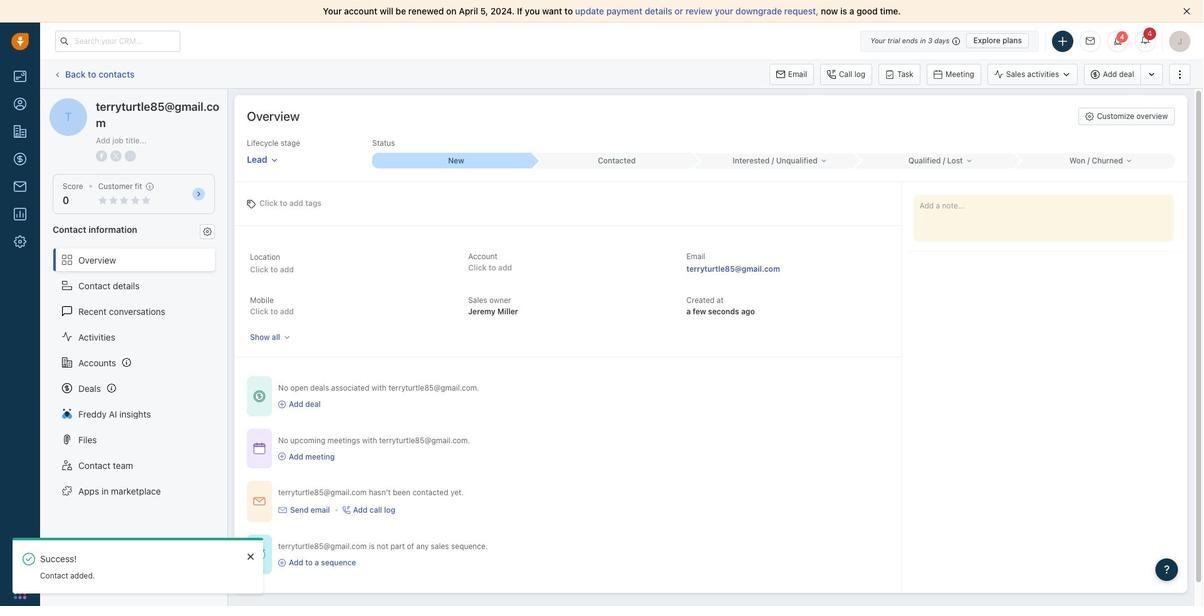 Task type: vqa. For each thing, say whether or not it's contained in the screenshot.
close icon on the bottom left of page
yes



Task type: locate. For each thing, give the bounding box(es) containing it.
phone image
[[14, 559, 26, 572]]

container_wx8msf4aqz5i3rn1 image
[[278, 401, 286, 409], [253, 496, 266, 508], [343, 507, 350, 515]]

Search your CRM... text field
[[55, 30, 181, 52]]

container_wx8msf4aqz5i3rn1 image
[[253, 390, 266, 403], [253, 443, 266, 455], [278, 453, 286, 461], [278, 506, 287, 515], [253, 549, 266, 561], [278, 560, 286, 567]]

close image
[[248, 553, 254, 561]]

0 horizontal spatial container_wx8msf4aqz5i3rn1 image
[[253, 496, 266, 508]]

1 horizontal spatial container_wx8msf4aqz5i3rn1 image
[[278, 401, 286, 409]]

send email image
[[1086, 37, 1095, 45]]



Task type: describe. For each thing, give the bounding box(es) containing it.
mng settings image
[[203, 227, 212, 236]]

phone element
[[8, 553, 33, 578]]

2 horizontal spatial container_wx8msf4aqz5i3rn1 image
[[343, 507, 350, 515]]

close image
[[1183, 8, 1191, 15]]

freshworks switcher image
[[14, 587, 26, 600]]



